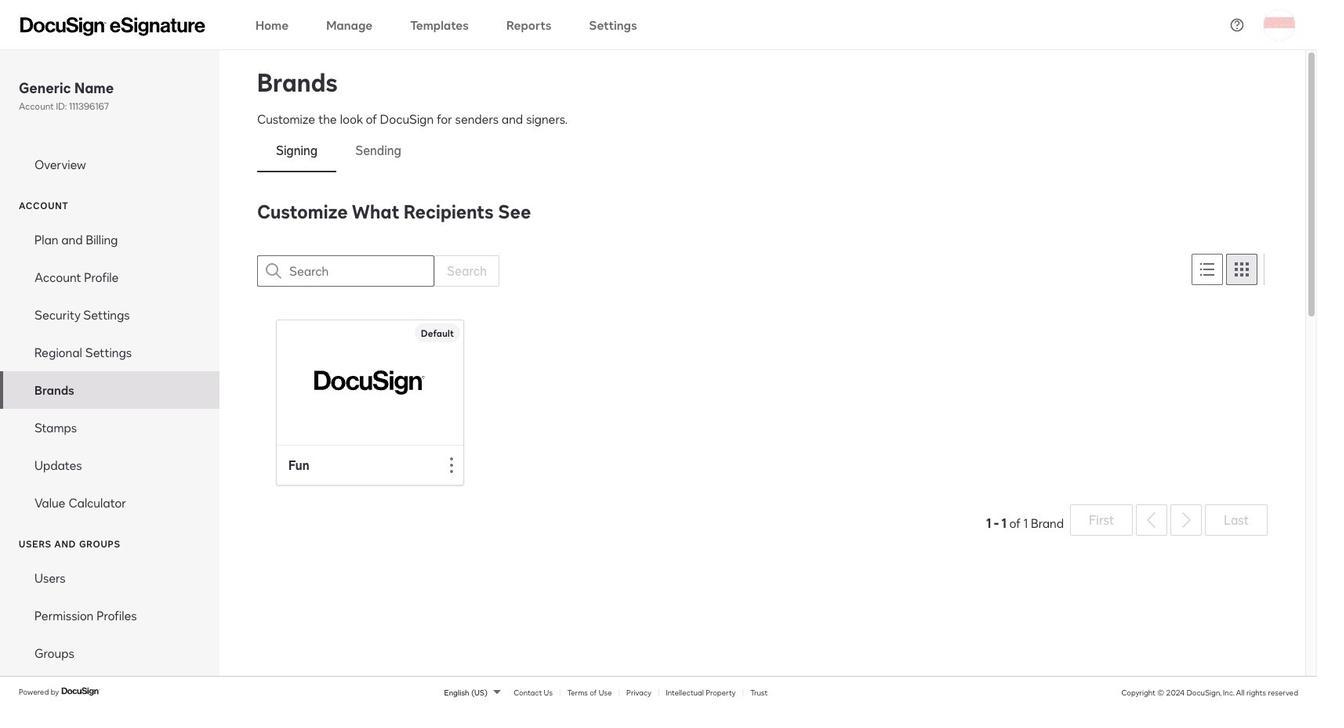Task type: describe. For each thing, give the bounding box(es) containing it.
your uploaded profile image image
[[1264, 9, 1295, 40]]

users and groups element
[[0, 560, 220, 673]]

docusign image
[[61, 686, 100, 699]]

Search text field
[[289, 256, 434, 286]]

account element
[[0, 221, 220, 522]]



Task type: locate. For each thing, give the bounding box(es) containing it.
tab list
[[257, 129, 1268, 172]]

fun image
[[314, 364, 426, 401]]

tab panel
[[257, 198, 1268, 539]]

docusign admin image
[[20, 17, 205, 36]]



Task type: vqa. For each thing, say whether or not it's contained in the screenshot.
The Your Uploaded Profile Image
yes



